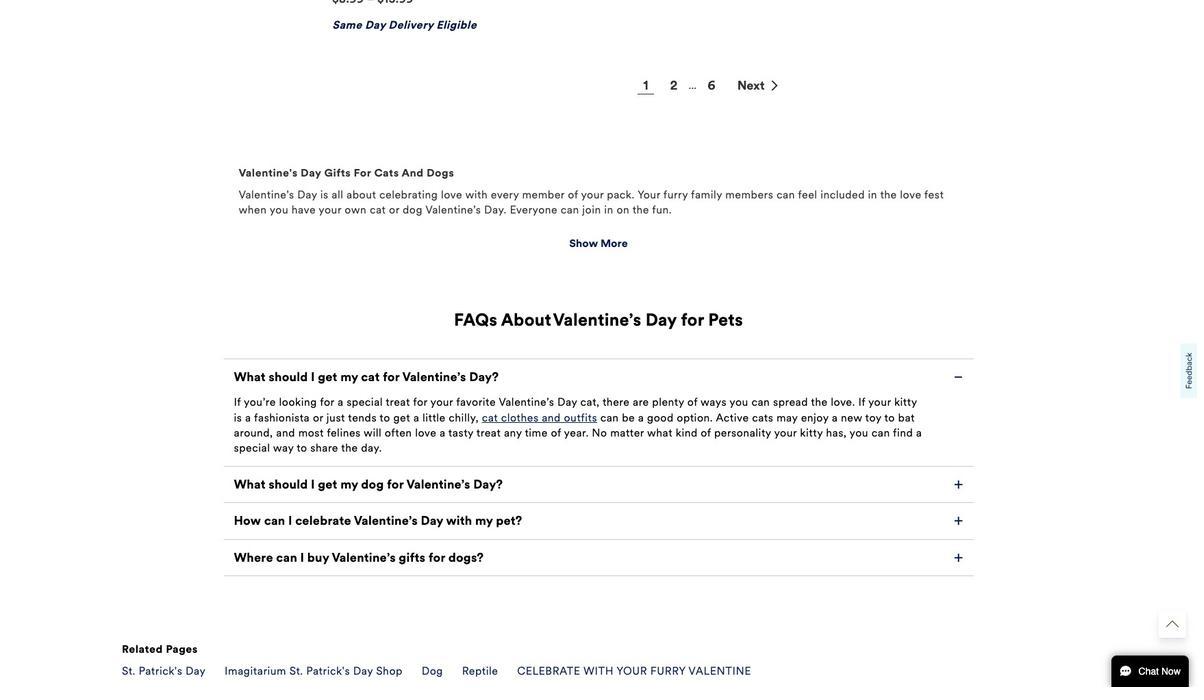 Task type: describe. For each thing, give the bounding box(es) containing it.
furry
[[651, 665, 686, 678]]

celebrate
[[295, 514, 351, 529]]

pet?
[[496, 514, 522, 529]]

join
[[583, 203, 601, 216]]

related
[[122, 644, 163, 657]]

toy
[[866, 411, 882, 424]]

where can i buy valentine's gifts for dogs? link
[[234, 540, 964, 576]]

1 vertical spatial and
[[542, 411, 561, 424]]

dogs?
[[449, 551, 484, 566]]

day inside valentine's day is all about celebrating love with every member of your pack. your furry family members can feel included in the love fest when you have your own cat or dog valentine's day. everyone can join in on the fun.
[[298, 188, 317, 201]]

valentine's down tasty
[[407, 477, 471, 492]]

2 horizontal spatial love
[[901, 188, 922, 201]]

will
[[364, 427, 382, 440]]

on
[[617, 203, 630, 216]]

felines
[[327, 427, 361, 440]]

spread
[[774, 396, 809, 409]]

st. patrick's day link
[[122, 665, 206, 678]]

matter
[[611, 427, 644, 440]]

what should i get my cat for valentine's day?
[[234, 370, 499, 385]]

your up join
[[581, 188, 604, 201]]

little
[[423, 411, 446, 424]]

1 patrick's from the left
[[139, 665, 183, 678]]

option.
[[677, 411, 713, 424]]

get for dog
[[318, 477, 338, 492]]

i for what should i get my cat for valentine's day?
[[311, 370, 315, 385]]

celebrate with your furry valentine link
[[517, 665, 752, 678]]

1
[[644, 78, 649, 93]]

of inside valentine's day is all about celebrating love with every member of your pack. your furry family members can feel included in the love fest when you have your own cat or dog valentine's day. everyone can join in on the fun.
[[568, 188, 578, 201]]

can inside the if you're looking for a special treat for your favorite valentine's day cat, there are plenty of ways you can spread the love. if your kitty is a fashionista or just tends to get a little chilly,
[[752, 396, 770, 409]]

my for dog
[[341, 477, 358, 492]]

a left little
[[414, 411, 420, 424]]

for up often
[[383, 370, 400, 385]]

fashionista
[[254, 411, 310, 424]]

be
[[622, 411, 635, 424]]

2 vertical spatial cat
[[482, 411, 498, 424]]

valentine's
[[239, 166, 298, 179]]

how
[[234, 514, 261, 529]]

tasty
[[449, 427, 474, 440]]

there
[[603, 396, 630, 409]]

show more button
[[570, 237, 628, 250]]

dog
[[422, 665, 443, 678]]

day.
[[484, 203, 507, 216]]

love.
[[831, 396, 856, 409]]

plenty
[[652, 396, 685, 409]]

cat clothes and outfits link
[[482, 411, 598, 424]]

for up little
[[413, 396, 428, 409]]

find
[[893, 427, 914, 440]]

6 link
[[697, 77, 727, 94]]

what for what should i get my dog for valentine's day?
[[234, 477, 266, 492]]

the inside the if you're looking for a special treat for your favorite valentine's day cat, there are plenty of ways you can spread the love. if your kitty is a fashionista or just tends to get a little chilly,
[[811, 396, 828, 409]]

kind
[[676, 427, 698, 440]]

show more
[[570, 237, 628, 250]]

around,
[[234, 427, 273, 440]]

the left fest
[[881, 188, 897, 201]]

where can i buy valentine's gifts for dogs?
[[234, 551, 484, 566]]

2 horizontal spatial to
[[885, 411, 896, 424]]

included
[[821, 188, 865, 201]]

you inside valentine's day is all about celebrating love with every member of your pack. your furry family members can feel included in the love fest when you have your own cat or dog valentine's day. everyone can join in on the fun.
[[270, 203, 289, 216]]

love inside can be a good option. active cats may enjoy a new toy to bat around, and most felines will often love a tasty treat any time of year. no matter what kind of personality your kitty has, you can find a special way to share the day.
[[415, 427, 437, 440]]

should for what should i get my dog for valentine's day?
[[269, 477, 308, 492]]

can left buy on the left of the page
[[276, 551, 297, 566]]

kitty inside the if you're looking for a special treat for your favorite valentine's day cat, there are plenty of ways you can spread the love. if your kitty is a fashionista or just tends to get a little chilly,
[[895, 396, 918, 409]]

imagitarium st. patrick's day shop
[[225, 665, 403, 678]]

cats
[[374, 166, 399, 179]]

kitty inside can be a good option. active cats may enjoy a new toy to bat around, and most felines will often love a tasty treat any time of year. no matter what kind of personality your kitty has, you can find a special way to share the day.
[[800, 427, 823, 440]]

year.
[[564, 427, 589, 440]]

celebrate
[[517, 665, 581, 678]]

member
[[522, 188, 565, 201]]

1 vertical spatial in
[[605, 203, 614, 216]]

your down all
[[319, 203, 342, 216]]

get for cat
[[318, 370, 338, 385]]

enjoy
[[801, 411, 829, 424]]

what
[[647, 427, 673, 440]]

of inside the if you're looking for a special treat for your favorite valentine's day cat, there are plenty of ways you can spread the love. if your kitty is a fashionista or just tends to get a little chilly,
[[688, 396, 698, 409]]

can down there
[[601, 411, 619, 424]]

cat clothes and outfits
[[482, 411, 598, 424]]

any
[[504, 427, 522, 440]]

i for where can i buy valentine's gifts for dogs?
[[300, 551, 304, 566]]

should for what should i get my cat for valentine's day?
[[269, 370, 308, 385]]

day left pets
[[646, 310, 677, 331]]

is inside the if you're looking for a special treat for your favorite valentine's day cat, there are plenty of ways you can spread the love. if your kitty is a fashionista or just tends to get a little chilly,
[[234, 411, 242, 424]]

buy
[[307, 551, 329, 566]]

1 vertical spatial with
[[446, 514, 472, 529]]

pack.
[[607, 188, 635, 201]]

about valentine's
[[501, 310, 642, 331]]

day left shop
[[353, 665, 373, 678]]

same day delivery eligible link
[[330, 0, 509, 33]]

dogs
[[427, 166, 454, 179]]

1 if from the left
[[234, 396, 241, 409]]

celebrate with your furry valentine
[[517, 665, 752, 678]]

just
[[327, 411, 345, 424]]

chilly,
[[449, 411, 479, 424]]

with inside valentine's day is all about celebrating love with every member of your pack. your furry family members can feel included in the love fest when you have your own cat or dog valentine's day. everyone can join in on the fun.
[[465, 188, 488, 201]]

favorite
[[456, 396, 496, 409]]

dog link
[[422, 665, 443, 678]]

how can i celebrate valentine's day with my pet?
[[234, 514, 522, 529]]

members
[[726, 188, 774, 201]]

imagitarium st. patrick's day shop link
[[225, 665, 403, 678]]

faqs about valentine's day for pets
[[454, 310, 743, 331]]

get inside the if you're looking for a special treat for your favorite valentine's day cat, there are plenty of ways you can spread the love. if your kitty is a fashionista or just tends to get a little chilly,
[[394, 411, 410, 424]]

can down "toy"
[[872, 427, 890, 440]]

good
[[648, 411, 674, 424]]

for up the how can i celebrate valentine's day with my pet?
[[387, 477, 404, 492]]

the inside can be a good option. active cats may enjoy a new toy to bat around, and most felines will often love a tasty treat any time of year. no matter what kind of personality your kitty has, you can find a special way to share the day.
[[341, 442, 358, 455]]

active
[[716, 411, 749, 424]]

valentine's down "dogs"
[[426, 203, 481, 216]]

what for what should i get my cat for valentine's day?
[[234, 370, 266, 385]]

a up the just
[[338, 396, 344, 409]]

a up around,
[[245, 411, 251, 424]]

cats
[[752, 411, 774, 424]]

1 vertical spatial dog
[[361, 477, 384, 492]]

6
[[708, 78, 716, 93]]

of down option.
[[701, 427, 711, 440]]

valentine
[[689, 665, 752, 678]]

special inside the if you're looking for a special treat for your favorite valentine's day cat, there are plenty of ways you can spread the love. if your kitty is a fashionista or just tends to get a little chilly,
[[347, 396, 383, 409]]

can be a good option. active cats may enjoy a new toy to bat around, and most felines will often love a tasty treat any time of year. no matter what kind of personality your kitty has, you can find a special way to share the day.
[[234, 411, 923, 455]]

gifts
[[399, 551, 426, 566]]

2 vertical spatial my
[[475, 514, 493, 529]]

from $8.99 up to $15.99 element
[[332, 0, 414, 5]]

fun.
[[652, 203, 672, 216]]

gifts
[[324, 166, 351, 179]]



Task type: vqa. For each thing, say whether or not it's contained in the screenshot.
love
yes



Task type: locate. For each thing, give the bounding box(es) containing it.
where
[[234, 551, 273, 566]]

for left pets
[[681, 310, 704, 331]]

of right the member
[[568, 188, 578, 201]]

of
[[568, 188, 578, 201], [688, 396, 698, 409], [551, 427, 561, 440], [701, 427, 711, 440]]

2 vertical spatial and
[[276, 427, 295, 440]]

personality
[[715, 427, 772, 440]]

of right "time" on the left bottom of page
[[551, 427, 561, 440]]

1 st. from the left
[[122, 665, 136, 678]]

0 vertical spatial treat
[[386, 396, 410, 409]]

1 should from the top
[[269, 370, 308, 385]]

you up "active"
[[730, 396, 749, 409]]

valentine's down the how can i celebrate valentine's day with my pet?
[[332, 551, 396, 566]]

and
[[402, 166, 424, 179], [542, 411, 561, 424], [276, 427, 295, 440]]

day left gifts on the left top of the page
[[301, 166, 321, 179]]

2 horizontal spatial and
[[542, 411, 561, 424]]

1 horizontal spatial patrick's
[[306, 665, 350, 678]]

day down from $8.99 up to $15.99 element
[[365, 18, 386, 31]]

1 vertical spatial what
[[234, 477, 266, 492]]

2 what from the top
[[234, 477, 266, 492]]

get down share
[[318, 477, 338, 492]]

i for what should i get my dog for valentine's day?
[[311, 477, 315, 492]]

0 vertical spatial or
[[389, 203, 400, 216]]

styled arrow button link
[[1159, 611, 1187, 639]]

0 horizontal spatial patrick's
[[139, 665, 183, 678]]

should down the way
[[269, 477, 308, 492]]

0 vertical spatial should
[[269, 370, 308, 385]]

every
[[491, 188, 519, 201]]

dog down day.
[[361, 477, 384, 492]]

have
[[292, 203, 316, 216]]

valentine's up clothes
[[499, 396, 555, 409]]

you inside can be a good option. active cats may enjoy a new toy to bat around, and most felines will often love a tasty treat any time of year. no matter what kind of personality your kitty has, you can find a special way to share the day.
[[850, 427, 869, 440]]

love
[[441, 188, 463, 201], [901, 188, 922, 201], [415, 427, 437, 440]]

1 horizontal spatial treat
[[477, 427, 501, 440]]

a right 'find'
[[917, 427, 923, 440]]

0 vertical spatial kitty
[[895, 396, 918, 409]]

0 horizontal spatial love
[[415, 427, 437, 440]]

with up 'day.'
[[465, 188, 488, 201]]

the
[[881, 188, 897, 201], [633, 203, 650, 216], [811, 396, 828, 409], [341, 442, 358, 455]]

0 vertical spatial special
[[347, 396, 383, 409]]

valentine's inside the if you're looking for a special treat for your favorite valentine's day cat, there are plenty of ways you can spread the love. if your kitty is a fashionista or just tends to get a little chilly,
[[499, 396, 555, 409]]

st. patrick's day
[[122, 665, 206, 678]]

for
[[354, 166, 372, 179], [681, 310, 704, 331], [383, 370, 400, 385], [320, 396, 335, 409], [413, 396, 428, 409], [387, 477, 404, 492], [429, 551, 446, 566]]

related pages
[[122, 644, 198, 657]]

valentine's up when
[[239, 188, 294, 201]]

0 vertical spatial day?
[[469, 370, 499, 385]]

day up gifts
[[421, 514, 443, 529]]

and up celebrating
[[402, 166, 424, 179]]

shop
[[376, 665, 403, 678]]

in right included
[[868, 188, 878, 201]]

a down little
[[440, 427, 446, 440]]

treat inside can be a good option. active cats may enjoy a new toy to bat around, and most felines will often love a tasty treat any time of year. no matter what kind of personality your kitty has, you can find a special way to share the day.
[[477, 427, 501, 440]]

2 should from the top
[[269, 477, 308, 492]]

get up the just
[[318, 370, 338, 385]]

1 horizontal spatial dog
[[403, 203, 423, 216]]

0 horizontal spatial you
[[270, 203, 289, 216]]

2 horizontal spatial you
[[850, 427, 869, 440]]

in
[[868, 188, 878, 201], [605, 203, 614, 216]]

day inside the if you're looking for a special treat for your favorite valentine's day cat, there are plenty of ways you can spread the love. if your kitty is a fashionista or just tends to get a little chilly,
[[558, 396, 578, 409]]

1 horizontal spatial is
[[320, 188, 329, 201]]

day? up pet? on the left of page
[[474, 477, 503, 492]]

to inside the if you're looking for a special treat for your favorite valentine's day cat, there are plenty of ways you can spread the love. if your kitty is a fashionista or just tends to get a little chilly,
[[380, 411, 390, 424]]

0 horizontal spatial st.
[[122, 665, 136, 678]]

pages
[[166, 644, 198, 657]]

0 horizontal spatial and
[[276, 427, 295, 440]]

the up enjoy
[[811, 396, 828, 409]]

1 horizontal spatial special
[[347, 396, 383, 409]]

day? up favorite
[[469, 370, 499, 385]]

get
[[318, 370, 338, 385], [394, 411, 410, 424], [318, 477, 338, 492]]

0 horizontal spatial in
[[605, 203, 614, 216]]

dog
[[403, 203, 423, 216], [361, 477, 384, 492]]

can up cats
[[752, 396, 770, 409]]

0 vertical spatial get
[[318, 370, 338, 385]]

st. down related
[[122, 665, 136, 678]]

about
[[347, 188, 376, 201]]

1 vertical spatial is
[[234, 411, 242, 424]]

0 vertical spatial dog
[[403, 203, 423, 216]]

faqs
[[454, 310, 498, 331]]

for up the about
[[354, 166, 372, 179]]

treat inside the if you're looking for a special treat for your favorite valentine's day cat, there are plenty of ways you can spread the love. if your kitty is a fashionista or just tends to get a little chilly,
[[386, 396, 410, 409]]

0 horizontal spatial is
[[234, 411, 242, 424]]

tends
[[348, 411, 377, 424]]

valentine's down "what should i get my dog for valentine's day?"
[[354, 514, 418, 529]]

is
[[320, 188, 329, 201], [234, 411, 242, 424]]

the down your
[[633, 203, 650, 216]]

my up celebrate
[[341, 477, 358, 492]]

my for cat
[[341, 370, 358, 385]]

or up most
[[313, 411, 324, 424]]

1 what from the top
[[234, 370, 266, 385]]

1 horizontal spatial kitty
[[895, 396, 918, 409]]

can left feel
[[777, 188, 795, 201]]

a right be
[[638, 411, 644, 424]]

to up will
[[380, 411, 390, 424]]

1 vertical spatial cat
[[361, 370, 380, 385]]

1 vertical spatial day?
[[474, 477, 503, 492]]

1 horizontal spatial to
[[380, 411, 390, 424]]

you inside the if you're looking for a special treat for your favorite valentine's day cat, there are plenty of ways you can spread the love. if your kitty is a fashionista or just tends to get a little chilly,
[[730, 396, 749, 409]]

i left celebrate
[[288, 514, 292, 529]]

scroll to top image
[[1167, 619, 1179, 631]]

should up looking
[[269, 370, 308, 385]]

looking
[[279, 396, 317, 409]]

special up tends
[[347, 396, 383, 409]]

dog down celebrating
[[403, 203, 423, 216]]

1 horizontal spatial in
[[868, 188, 878, 201]]

2 patrick's from the left
[[306, 665, 350, 678]]

1 vertical spatial kitty
[[800, 427, 823, 440]]

cat up tends
[[361, 370, 380, 385]]

0 vertical spatial what
[[234, 370, 266, 385]]

cat down favorite
[[482, 411, 498, 424]]

what should i get my dog for valentine's day?
[[234, 477, 503, 492]]

your up "toy"
[[869, 396, 892, 409]]

valentine's day is all about celebrating love with every member of your pack. your furry family members can feel included in the love fest when you have your own cat or dog valentine's day. everyone can join in on the fun.
[[239, 188, 944, 216]]

...
[[689, 79, 697, 92]]

cat,
[[581, 396, 600, 409]]

1 horizontal spatial you
[[730, 396, 749, 409]]

patrick's left shop
[[306, 665, 350, 678]]

1 link
[[633, 77, 660, 95]]

a up has,
[[832, 411, 838, 424]]

with
[[584, 665, 614, 678]]

can right how
[[264, 514, 285, 529]]

0 vertical spatial is
[[320, 188, 329, 201]]

day up have
[[298, 188, 317, 201]]

fest
[[925, 188, 944, 201]]

1 horizontal spatial love
[[441, 188, 463, 201]]

if up new
[[859, 396, 866, 409]]

kitty down enjoy
[[800, 427, 823, 440]]

icon angle right 2 image
[[771, 80, 779, 91]]

1 vertical spatial get
[[394, 411, 410, 424]]

my
[[341, 370, 358, 385], [341, 477, 358, 492], [475, 514, 493, 529]]

day inside how can i celebrate valentine's day with my pet? link
[[421, 514, 443, 529]]

1 vertical spatial or
[[313, 411, 324, 424]]

for right gifts
[[429, 551, 446, 566]]

your
[[617, 665, 648, 678]]

1 vertical spatial you
[[730, 396, 749, 409]]

can left join
[[561, 203, 579, 216]]

of up option.
[[688, 396, 698, 409]]

most
[[298, 427, 324, 440]]

to down most
[[297, 442, 307, 455]]

day.
[[361, 442, 382, 455]]

or inside the if you're looking for a special treat for your favorite valentine's day cat, there are plenty of ways you can spread the love. if your kitty is a fashionista or just tends to get a little chilly,
[[313, 411, 324, 424]]

2
[[671, 78, 678, 93]]

pets
[[709, 310, 743, 331]]

eligible
[[437, 18, 477, 31]]

0 horizontal spatial special
[[234, 442, 270, 455]]

my up tends
[[341, 370, 358, 385]]

day down pages
[[186, 665, 206, 678]]

special inside can be a good option. active cats may enjoy a new toy to bat around, and most felines will often love a tasty treat any time of year. no matter what kind of personality your kitty has, you can find a special way to share the day.
[[234, 442, 270, 455]]

has,
[[826, 427, 847, 440]]

1 horizontal spatial if
[[859, 396, 866, 409]]

feel
[[798, 188, 818, 201]]

for up the just
[[320, 396, 335, 409]]

and inside can be a good option. active cats may enjoy a new toy to bat around, and most felines will often love a tasty treat any time of year. no matter what kind of personality your kitty has, you can find a special way to share the day.
[[276, 427, 295, 440]]

i for how can i celebrate valentine's day with my pet?
[[288, 514, 292, 529]]

1 vertical spatial special
[[234, 442, 270, 455]]

in left 'on'
[[605, 203, 614, 216]]

1 horizontal spatial st.
[[290, 665, 303, 678]]

cat inside valentine's day is all about celebrating love with every member of your pack. your furry family members can feel included in the love fest when you have your own cat or dog valentine's day. everyone can join in on the fun.
[[370, 203, 386, 216]]

day?
[[469, 370, 499, 385], [474, 477, 503, 492]]

you're
[[244, 396, 276, 409]]

is up around,
[[234, 411, 242, 424]]

delivery
[[389, 18, 434, 31]]

day inside the same day delivery eligible "link"
[[365, 18, 386, 31]]

love down "dogs"
[[441, 188, 463, 201]]

2 vertical spatial get
[[318, 477, 338, 492]]

i up looking
[[311, 370, 315, 385]]

get up often
[[394, 411, 410, 424]]

special down around,
[[234, 442, 270, 455]]

1 vertical spatial my
[[341, 477, 358, 492]]

your inside can be a good option. active cats may enjoy a new toy to bat around, and most felines will often love a tasty treat any time of year. no matter what kind of personality your kitty has, you can find a special way to share the day.
[[775, 427, 797, 440]]

0 horizontal spatial kitty
[[800, 427, 823, 440]]

i
[[311, 370, 315, 385], [311, 477, 315, 492], [288, 514, 292, 529], [300, 551, 304, 566]]

and up the way
[[276, 427, 295, 440]]

the down felines
[[341, 442, 358, 455]]

1 horizontal spatial and
[[402, 166, 424, 179]]

day? for what should i get my cat for valentine's day?
[[469, 370, 499, 385]]

0 vertical spatial my
[[341, 370, 358, 385]]

treat up often
[[386, 396, 410, 409]]

what inside what should i get my dog for valentine's day? link
[[234, 477, 266, 492]]

same
[[332, 18, 362, 31]]

what
[[234, 370, 266, 385], [234, 477, 266, 492]]

0 horizontal spatial or
[[313, 411, 324, 424]]

1 vertical spatial should
[[269, 477, 308, 492]]

and up "time" on the left bottom of page
[[542, 411, 561, 424]]

all
[[332, 188, 344, 201]]

bat
[[899, 411, 915, 424]]

you left have
[[270, 203, 289, 216]]

what inside what should i get my cat for valentine's day? link
[[234, 370, 266, 385]]

cat right 'own'
[[370, 203, 386, 216]]

kitty up the bat
[[895, 396, 918, 409]]

2 if from the left
[[859, 396, 866, 409]]

2 vertical spatial you
[[850, 427, 869, 440]]

1 vertical spatial treat
[[477, 427, 501, 440]]

is left all
[[320, 188, 329, 201]]

st. right imagitarium in the left bottom of the page
[[290, 665, 303, 678]]

time
[[525, 427, 548, 440]]

0 vertical spatial with
[[465, 188, 488, 201]]

your up little
[[431, 396, 453, 409]]

valentine's up little
[[402, 370, 466, 385]]

what should i get my cat for valentine's day? link
[[234, 360, 964, 396]]

no
[[592, 427, 607, 440]]

love down little
[[415, 427, 437, 440]]

you down new
[[850, 427, 869, 440]]

patrick's down the "related pages"
[[139, 665, 183, 678]]

or down celebrating
[[389, 203, 400, 216]]

love left fest
[[901, 188, 922, 201]]

1 horizontal spatial or
[[389, 203, 400, 216]]

dog inside valentine's day is all about celebrating love with every member of your pack. your furry family members can feel included in the love fest when you have your own cat or dog valentine's day. everyone can join in on the fun.
[[403, 203, 423, 216]]

if you're looking for a special treat for your favorite valentine's day cat, there are plenty of ways you can spread the love. if your kitty is a fashionista or just tends to get a little chilly,
[[234, 396, 918, 424]]

my left pet? on the left of page
[[475, 514, 493, 529]]

treat left any on the left bottom of the page
[[477, 427, 501, 440]]

0 horizontal spatial if
[[234, 396, 241, 409]]

0 vertical spatial you
[[270, 203, 289, 216]]

day? for what should i get my dog for valentine's day?
[[474, 477, 503, 492]]

imagitarium
[[225, 665, 287, 678]]

or inside valentine's day is all about celebrating love with every member of your pack. your furry family members can feel included in the love fest when you have your own cat or dog valentine's day. everyone can join in on the fun.
[[389, 203, 400, 216]]

show
[[570, 237, 598, 250]]

new
[[841, 411, 863, 424]]

may
[[777, 411, 798, 424]]

what up you're
[[234, 370, 266, 385]]

with
[[465, 188, 488, 201], [446, 514, 472, 529]]

st.
[[122, 665, 136, 678], [290, 665, 303, 678]]

2 st. from the left
[[290, 665, 303, 678]]

furry
[[664, 188, 688, 201]]

when
[[239, 203, 267, 216]]

day up outfits at bottom left
[[558, 396, 578, 409]]

if left you're
[[234, 396, 241, 409]]

to
[[380, 411, 390, 424], [885, 411, 896, 424], [297, 442, 307, 455]]

ways
[[701, 396, 727, 409]]

to right "toy"
[[885, 411, 896, 424]]

family
[[691, 188, 723, 201]]

is inside valentine's day is all about celebrating love with every member of your pack. your furry family members can feel included in the love fest when you have your own cat or dog valentine's day. everyone can join in on the fun.
[[320, 188, 329, 201]]

0 horizontal spatial to
[[297, 442, 307, 455]]

0 horizontal spatial treat
[[386, 396, 410, 409]]

0 vertical spatial and
[[402, 166, 424, 179]]

0 vertical spatial cat
[[370, 203, 386, 216]]

i left buy on the left of the page
[[300, 551, 304, 566]]

0 horizontal spatial dog
[[361, 477, 384, 492]]

i up celebrate
[[311, 477, 315, 492]]

0 vertical spatial in
[[868, 188, 878, 201]]

can
[[777, 188, 795, 201], [561, 203, 579, 216], [752, 396, 770, 409], [601, 411, 619, 424], [872, 427, 890, 440], [264, 514, 285, 529], [276, 551, 297, 566]]

outfits
[[564, 411, 598, 424]]

if
[[234, 396, 241, 409], [859, 396, 866, 409]]

what up how
[[234, 477, 266, 492]]

special
[[347, 396, 383, 409], [234, 442, 270, 455]]

your down may
[[775, 427, 797, 440]]

own
[[345, 203, 367, 216]]



